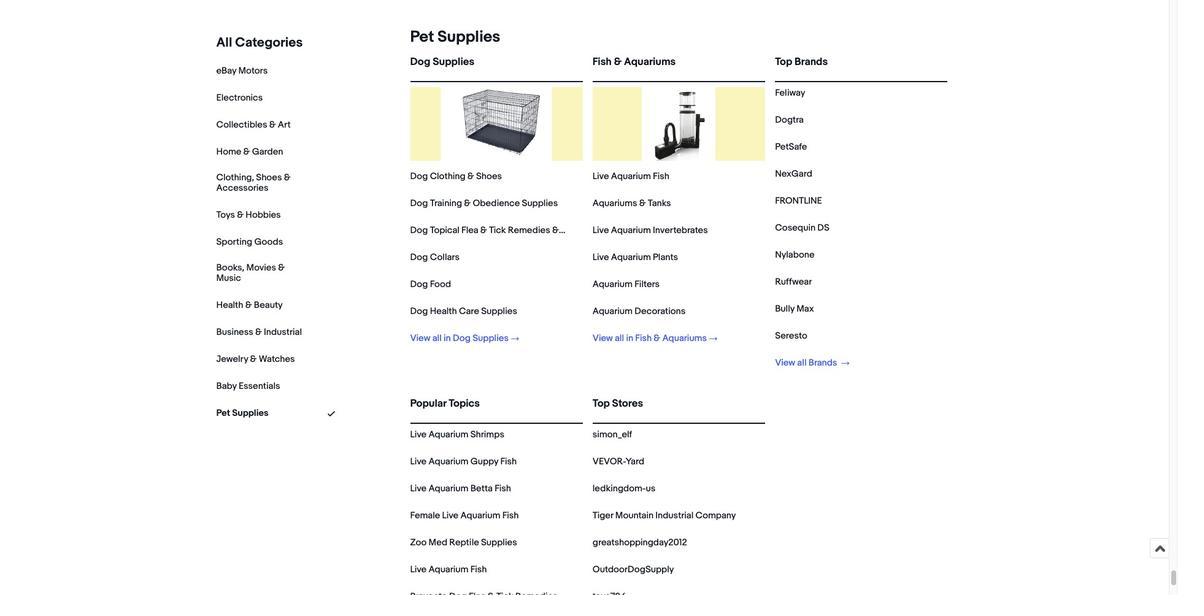 Task type: vqa. For each thing, say whether or not it's contained in the screenshot.
second Condition: New from the top of the page
no



Task type: describe. For each thing, give the bounding box(es) containing it.
live down the popular
[[410, 429, 427, 441]]

nexgard
[[775, 168, 813, 180]]

2 horizontal spatial view
[[775, 357, 796, 369]]

cosequin
[[775, 222, 816, 234]]

live up aquariums & tanks
[[593, 171, 609, 182]]

bully max link
[[775, 303, 814, 315]]

dog for dog collars
[[410, 252, 428, 263]]

nylabone
[[775, 249, 815, 261]]

live aquarium invertebrates
[[593, 225, 708, 236]]

seresto link
[[775, 330, 808, 342]]

ledkingdom-us link
[[593, 483, 656, 495]]

home & garden
[[216, 146, 283, 158]]

1 horizontal spatial pet
[[410, 28, 434, 47]]

sporting goods
[[216, 236, 283, 248]]

art
[[278, 119, 291, 131]]

clothing,
[[216, 172, 254, 184]]

plants
[[653, 252, 678, 263]]

view all brands link
[[775, 357, 850, 369]]

zoo
[[410, 537, 427, 549]]

top for top stores
[[593, 398, 610, 410]]

greatshoppingday2012
[[593, 537, 687, 549]]

0 vertical spatial collars
[[561, 225, 591, 236]]

watches
[[259, 353, 295, 365]]

jewelry
[[216, 353, 248, 365]]

simon_elf
[[593, 429, 632, 441]]

cosequin ds link
[[775, 222, 830, 234]]

vevor-yard link
[[593, 456, 645, 468]]

dog supplies link
[[410, 56, 583, 79]]

live aquarium plants
[[593, 252, 678, 263]]

ledkingdom-
[[593, 483, 646, 495]]

live aquarium guppy fish
[[410, 456, 517, 468]]

dog for dog topical flea & tick remedies & collars
[[410, 225, 428, 236]]

supplies inside dog supplies link
[[433, 56, 475, 68]]

all categories
[[216, 35, 303, 51]]

feliway link
[[775, 87, 806, 99]]

live aquarium shrimps link
[[410, 429, 505, 441]]

aquariums & tanks
[[593, 198, 671, 209]]

aquarium down the betta
[[461, 510, 501, 522]]

1 vertical spatial aquariums
[[593, 198, 638, 209]]

collectibles
[[216, 119, 267, 131]]

business & industrial link
[[216, 326, 302, 338]]

popular topics
[[410, 398, 480, 410]]

& inside clothing, shoes & accessories
[[284, 172, 291, 184]]

2 horizontal spatial all
[[798, 357, 807, 369]]

live right 'female'
[[442, 510, 459, 522]]

0 horizontal spatial pet supplies
[[216, 407, 269, 419]]

aquarium for live aquarium betta fish link
[[429, 483, 469, 495]]

1 vertical spatial brands
[[809, 357, 838, 369]]

care
[[459, 306, 479, 317]]

dog collars
[[410, 252, 460, 263]]

aquarium for the live aquarium shrimps link
[[429, 429, 469, 441]]

electronics
[[216, 92, 263, 104]]

ruffwear
[[775, 276, 812, 288]]

view all in dog supplies link
[[410, 333, 520, 344]]

hobbies
[[246, 209, 281, 221]]

aquarium for live aquarium invertebrates link
[[611, 225, 651, 236]]

view for fish
[[593, 333, 613, 344]]

tiger mountain industrial company
[[593, 510, 736, 522]]

baby essentials
[[216, 380, 280, 392]]

outdoordogsupply link
[[593, 564, 674, 576]]

1 horizontal spatial health
[[430, 306, 457, 317]]

frontline link
[[775, 195, 822, 207]]

filters
[[635, 279, 660, 290]]

fish & aquariums
[[593, 56, 676, 68]]

dog for dog health care supplies
[[410, 306, 428, 317]]

live aquarium betta fish
[[410, 483, 511, 495]]

industrial for &
[[264, 326, 302, 338]]

baby
[[216, 380, 237, 392]]

yard
[[626, 456, 645, 468]]

seresto
[[775, 330, 808, 342]]

0 vertical spatial live aquarium fish
[[593, 171, 670, 182]]

ebay motors
[[216, 65, 268, 77]]

electronics link
[[216, 92, 263, 104]]

topical
[[430, 225, 460, 236]]

essentials
[[239, 380, 280, 392]]

female live aquarium fish link
[[410, 510, 519, 522]]

dog training & obedience supplies
[[410, 198, 558, 209]]

live up aquarium filters link
[[593, 252, 609, 263]]

petsafe link
[[775, 141, 808, 153]]

toys
[[216, 209, 235, 221]]

view all brands
[[775, 357, 840, 369]]

dog topical flea & tick remedies & collars link
[[410, 225, 591, 236]]

live down aquariums & tanks
[[593, 225, 609, 236]]

vevor-
[[593, 456, 626, 468]]

zoo med reptile supplies
[[410, 537, 517, 549]]

in for supplies
[[444, 333, 451, 344]]

view all in dog supplies
[[410, 333, 509, 344]]

bully max
[[775, 303, 814, 315]]

dog food
[[410, 279, 451, 290]]

stores
[[612, 398, 643, 410]]

company
[[696, 510, 736, 522]]

ledkingdom-us
[[593, 483, 656, 495]]

live down zoo
[[410, 564, 427, 576]]

female
[[410, 510, 440, 522]]

beauty
[[254, 299, 283, 311]]

tiger mountain industrial company link
[[593, 510, 736, 522]]

dog health care supplies link
[[410, 306, 517, 317]]

dog health care supplies
[[410, 306, 517, 317]]

1 horizontal spatial live aquarium fish link
[[593, 171, 670, 182]]

ebay motors link
[[216, 65, 268, 77]]

aquarium for left live aquarium fish link
[[429, 564, 469, 576]]

ebay
[[216, 65, 236, 77]]

dog supplies image
[[441, 87, 552, 161]]

aquarium decorations
[[593, 306, 686, 317]]

frontline
[[775, 195, 822, 207]]



Task type: locate. For each thing, give the bounding box(es) containing it.
collectibles & art link
[[216, 119, 291, 131]]

aquarium for live aquarium fish link to the right
[[611, 171, 651, 182]]

aquarium down live aquarium shrimps
[[429, 456, 469, 468]]

outdoordogsupply
[[593, 564, 674, 576]]

1 horizontal spatial live aquarium fish
[[593, 171, 670, 182]]

pet supplies up dog supplies
[[410, 28, 501, 47]]

live aquarium fish link
[[593, 171, 670, 182], [410, 564, 487, 576]]

aquarium up aquariums & tanks
[[611, 171, 651, 182]]

1 vertical spatial collars
[[430, 252, 460, 263]]

0 horizontal spatial shoes
[[256, 172, 282, 184]]

1 horizontal spatial in
[[626, 333, 634, 344]]

aquarium down aquarium filters
[[593, 306, 633, 317]]

0 vertical spatial pet
[[410, 28, 434, 47]]

reptile
[[450, 537, 479, 549]]

& inside books, movies & music
[[278, 262, 285, 274]]

1 horizontal spatial industrial
[[656, 510, 694, 522]]

all down seresto
[[798, 357, 807, 369]]

top for top brands
[[775, 56, 793, 68]]

aquarium filters
[[593, 279, 660, 290]]

industrial for mountain
[[656, 510, 694, 522]]

dog for dog training & obedience supplies
[[410, 198, 428, 209]]

&
[[614, 56, 622, 68], [269, 119, 276, 131], [243, 146, 250, 158], [468, 171, 474, 182], [284, 172, 291, 184], [464, 198, 471, 209], [640, 198, 646, 209], [237, 209, 244, 221], [481, 225, 487, 236], [552, 225, 559, 236], [278, 262, 285, 274], [245, 299, 252, 311], [255, 326, 262, 338], [654, 333, 661, 344], [250, 353, 257, 365]]

1 horizontal spatial shoes
[[476, 171, 502, 182]]

1 vertical spatial pet supplies
[[216, 407, 269, 419]]

collars right remedies
[[561, 225, 591, 236]]

1 vertical spatial live aquarium fish link
[[410, 564, 487, 576]]

view down "aquarium decorations" link
[[593, 333, 613, 344]]

aquarium up live aquarium guppy fish at the bottom of the page
[[429, 429, 469, 441]]

female live aquarium fish
[[410, 510, 519, 522]]

bully
[[775, 303, 795, 315]]

dog food link
[[410, 279, 451, 290]]

dog for dog supplies
[[410, 56, 431, 68]]

0 horizontal spatial in
[[444, 333, 451, 344]]

health & beauty
[[216, 299, 283, 311]]

1 horizontal spatial all
[[615, 333, 624, 344]]

in for &
[[626, 333, 634, 344]]

nylabone link
[[775, 249, 815, 261]]

2 in from the left
[[626, 333, 634, 344]]

in down aquarium decorations
[[626, 333, 634, 344]]

0 horizontal spatial all
[[433, 333, 442, 344]]

live aquarium guppy fish link
[[410, 456, 517, 468]]

live aquarium plants link
[[593, 252, 678, 263]]

zoo med reptile supplies link
[[410, 537, 517, 549]]

aquarium up aquarium filters link
[[611, 252, 651, 263]]

1 vertical spatial pet
[[216, 407, 230, 419]]

0 vertical spatial pet supplies
[[410, 28, 501, 47]]

0 horizontal spatial top
[[593, 398, 610, 410]]

all down aquarium decorations
[[615, 333, 624, 344]]

guppy
[[471, 456, 499, 468]]

live aquarium fish up aquariums & tanks
[[593, 171, 670, 182]]

pet supplies link
[[405, 28, 501, 47], [216, 407, 269, 419]]

brands down max
[[809, 357, 838, 369]]

1 horizontal spatial top
[[775, 56, 793, 68]]

health down the 'music'
[[216, 299, 243, 311]]

live aquarium shrimps
[[410, 429, 505, 441]]

live aquarium fish link down med
[[410, 564, 487, 576]]

in down dog health care supplies
[[444, 333, 451, 344]]

0 vertical spatial aquariums
[[624, 56, 676, 68]]

0 vertical spatial industrial
[[264, 326, 302, 338]]

1 horizontal spatial collars
[[561, 225, 591, 236]]

training
[[430, 198, 462, 209]]

supplies
[[438, 28, 501, 47], [433, 56, 475, 68], [522, 198, 558, 209], [481, 306, 517, 317], [473, 333, 509, 344], [232, 407, 269, 419], [481, 537, 517, 549]]

live aquarium betta fish link
[[410, 483, 511, 495]]

garden
[[252, 146, 283, 158]]

fish & aquariums link
[[593, 56, 766, 79]]

food
[[430, 279, 451, 290]]

pet supplies link up dog supplies
[[405, 28, 501, 47]]

0 horizontal spatial view
[[410, 333, 431, 344]]

simon_elf link
[[593, 429, 632, 441]]

live up 'female'
[[410, 483, 427, 495]]

tick
[[489, 225, 506, 236]]

0 horizontal spatial live aquarium fish link
[[410, 564, 487, 576]]

med
[[429, 537, 448, 549]]

toys & hobbies
[[216, 209, 281, 221]]

home & garden link
[[216, 146, 283, 158]]

1 vertical spatial pet supplies link
[[216, 407, 269, 419]]

ds
[[818, 222, 830, 234]]

aquariums
[[624, 56, 676, 68], [593, 198, 638, 209], [663, 333, 707, 344]]

top stores
[[593, 398, 643, 410]]

dog training & obedience supplies link
[[410, 198, 558, 209]]

collars
[[561, 225, 591, 236], [430, 252, 460, 263]]

1 in from the left
[[444, 333, 451, 344]]

0 vertical spatial pet supplies link
[[405, 28, 501, 47]]

0 vertical spatial live aquarium fish link
[[593, 171, 670, 182]]

dog for dog food
[[410, 279, 428, 290]]

view all in fish & aquariums link
[[593, 333, 718, 344]]

music
[[216, 272, 241, 284]]

mountain
[[616, 510, 654, 522]]

aquarium down the aquariums & tanks link
[[611, 225, 651, 236]]

shoes inside clothing, shoes & accessories
[[256, 172, 282, 184]]

collars down topical
[[430, 252, 460, 263]]

live aquarium invertebrates link
[[593, 225, 708, 236]]

0 vertical spatial brands
[[795, 56, 828, 68]]

aquarium for live aquarium plants link
[[611, 252, 651, 263]]

shoes down "garden"
[[256, 172, 282, 184]]

shoes
[[476, 171, 502, 182], [256, 172, 282, 184]]

dog clothing & shoes link
[[410, 171, 502, 182]]

aquarium
[[611, 171, 651, 182], [611, 225, 651, 236], [611, 252, 651, 263], [593, 279, 633, 290], [593, 306, 633, 317], [429, 429, 469, 441], [429, 456, 469, 468], [429, 483, 469, 495], [461, 510, 501, 522], [429, 564, 469, 576]]

1 vertical spatial top
[[593, 398, 610, 410]]

1 horizontal spatial view
[[593, 333, 613, 344]]

view down dog health care supplies
[[410, 333, 431, 344]]

pet
[[410, 28, 434, 47], [216, 407, 230, 419]]

1 vertical spatial industrial
[[656, 510, 694, 522]]

dog supplies
[[410, 56, 475, 68]]

brands
[[795, 56, 828, 68], [809, 357, 838, 369]]

clothing, shoes & accessories link
[[216, 172, 302, 194]]

0 horizontal spatial pet supplies link
[[216, 407, 269, 419]]

books,
[[216, 262, 244, 274]]

fish & aquariums image
[[642, 87, 716, 161]]

all for &
[[615, 333, 624, 344]]

decorations
[[635, 306, 686, 317]]

0 horizontal spatial health
[[216, 299, 243, 311]]

jewelry & watches
[[216, 353, 295, 365]]

fish
[[593, 56, 612, 68], [653, 171, 670, 182], [636, 333, 652, 344], [501, 456, 517, 468], [495, 483, 511, 495], [503, 510, 519, 522], [471, 564, 487, 576]]

dog for dog clothing & shoes
[[410, 171, 428, 182]]

movies
[[246, 262, 276, 274]]

aquarium down med
[[429, 564, 469, 576]]

clothing
[[430, 171, 466, 182]]

pet up dog supplies
[[410, 28, 434, 47]]

aquarium left "filters"
[[593, 279, 633, 290]]

dog
[[410, 56, 431, 68], [410, 171, 428, 182], [410, 198, 428, 209], [410, 225, 428, 236], [410, 252, 428, 263], [410, 279, 428, 290], [410, 306, 428, 317], [453, 333, 471, 344]]

cosequin ds
[[775, 222, 830, 234]]

remedies
[[508, 225, 550, 236]]

0 horizontal spatial industrial
[[264, 326, 302, 338]]

live aquarium fish link up aquariums & tanks
[[593, 171, 670, 182]]

sporting goods link
[[216, 236, 283, 248]]

live aquarium fish
[[593, 171, 670, 182], [410, 564, 487, 576]]

0 horizontal spatial collars
[[430, 252, 460, 263]]

categories
[[235, 35, 303, 51]]

0 horizontal spatial pet
[[216, 407, 230, 419]]

pet supplies down baby essentials on the left of the page
[[216, 407, 269, 419]]

industrial right mountain
[[656, 510, 694, 522]]

view for dog
[[410, 333, 431, 344]]

brands up feliway
[[795, 56, 828, 68]]

obedience
[[473, 198, 520, 209]]

0 vertical spatial top
[[775, 56, 793, 68]]

betta
[[471, 483, 493, 495]]

business & industrial
[[216, 326, 302, 338]]

shrimps
[[471, 429, 505, 441]]

all for supplies
[[433, 333, 442, 344]]

aquarium down live aquarium guppy fish at the bottom of the page
[[429, 483, 469, 495]]

vevor-yard
[[593, 456, 645, 468]]

pet supplies link down baby essentials on the left of the page
[[216, 407, 269, 419]]

tiger
[[593, 510, 614, 522]]

aquarium for live aquarium guppy fish 'link'
[[429, 456, 469, 468]]

pet down baby at the left bottom
[[216, 407, 230, 419]]

1 horizontal spatial pet supplies link
[[405, 28, 501, 47]]

top left stores
[[593, 398, 610, 410]]

health left care
[[430, 306, 457, 317]]

view down seresto link
[[775, 357, 796, 369]]

live aquarium fish down med
[[410, 564, 487, 576]]

nexgard link
[[775, 168, 813, 180]]

feliway
[[775, 87, 806, 99]]

1 horizontal spatial pet supplies
[[410, 28, 501, 47]]

2 vertical spatial aquariums
[[663, 333, 707, 344]]

industrial up watches
[[264, 326, 302, 338]]

top up feliway link
[[775, 56, 793, 68]]

all down dog health care supplies
[[433, 333, 442, 344]]

shoes up the "dog training & obedience supplies"
[[476, 171, 502, 182]]

petsafe
[[775, 141, 808, 153]]

ruffwear link
[[775, 276, 812, 288]]

dog topical flea & tick remedies & collars
[[410, 225, 591, 236]]

1 vertical spatial live aquarium fish
[[410, 564, 487, 576]]

popular
[[410, 398, 447, 410]]

live down live aquarium shrimps
[[410, 456, 427, 468]]

greatshoppingday2012 link
[[593, 537, 687, 549]]

topics
[[449, 398, 480, 410]]

toys & hobbies link
[[216, 209, 281, 221]]

0 horizontal spatial live aquarium fish
[[410, 564, 487, 576]]



